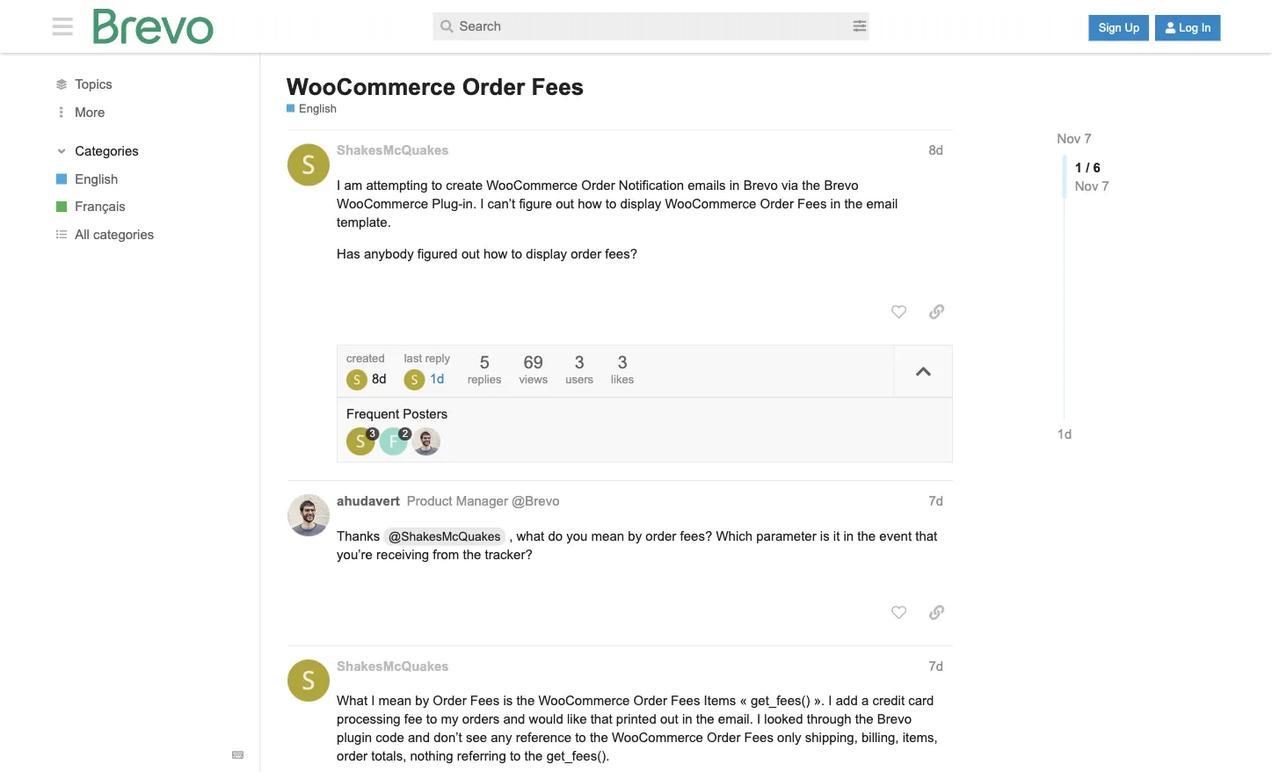 Task type: describe. For each thing, give the bounding box(es) containing it.
product
[[407, 493, 453, 508]]

all
[[75, 227, 90, 242]]

brevo community image
[[94, 9, 213, 44]]

sign up button
[[1090, 15, 1150, 41]]

create
[[446, 178, 483, 192]]

ahudavert product manager @brevo
[[337, 493, 560, 508]]

has anybody figured out how to display order fees?
[[337, 246, 638, 261]]

woocommerce order fees
[[287, 73, 584, 99]]

8d inside heading
[[929, 143, 944, 157]]

don't
[[434, 731, 462, 745]]

add
[[836, 694, 858, 708]]

0 horizontal spatial 8d
[[372, 371, 387, 386]]

you're
[[337, 547, 373, 562]]

get_fees().
[[547, 749, 610, 764]]

1 vertical spatial and
[[408, 731, 430, 745]]

referring
[[457, 749, 506, 764]]

frequent
[[347, 406, 399, 421]]

order inside what i mean by order fees is the woocommerce order fees items « get_fees() ». i add a credit card processing fee to my orders and would like that printed out in the email. i looked through the brevo plugin code and don't see any reference to the woocommerce order fees only shipping, billing, items, order totals, nothing referring to the get_fees().
[[337, 749, 368, 764]]

frequent posters
[[347, 406, 448, 421]]

1 tyler frederick image from the top
[[347, 369, 368, 390]]

out inside what i mean by order fees is the woocommerce order fees items « get_fees() ». i add a credit card processing fee to my orders and would like that printed out in the email. i looked through the brevo plugin code and don't see any reference to the woocommerce order fees only shipping, billing, items, order totals, nothing referring to the get_fees().
[[660, 712, 679, 727]]

which
[[716, 528, 753, 543]]

shakesmcquakes for 7d
[[337, 659, 449, 673]]

like this post image for 7d
[[892, 605, 907, 620]]

event
[[880, 528, 912, 543]]

what
[[337, 694, 368, 708]]

reply
[[425, 352, 450, 365]]

how inside i am attempting to create woocommerce order notification emails in brevo via the brevo woocommerce plug-in. i can't figure out how to display woocommerce order fees in the email template.
[[578, 196, 602, 211]]

1 horizontal spatial english link
[[287, 100, 337, 116]]

1 vertical spatial 1d
[[1058, 427, 1072, 441]]

created
[[347, 352, 385, 365]]

1 horizontal spatial order
[[571, 246, 602, 261]]

in right emails at the top
[[730, 178, 740, 192]]

plug-
[[432, 196, 463, 211]]

all categories link
[[36, 221, 260, 248]]

angle down image
[[56, 146, 67, 157]]

1 / 6 nov 7
[[1076, 160, 1110, 193]]

,
[[509, 528, 513, 543]]

2 tyler frederick image from the top
[[347, 427, 375, 456]]

has
[[337, 246, 360, 261]]

template.
[[337, 215, 391, 229]]

alexandre hudavert image
[[412, 427, 440, 456]]

français
[[75, 199, 126, 214]]

the left event on the right bottom of page
[[858, 528, 876, 543]]

i right in.
[[480, 196, 484, 211]]

order inside , what do you mean by order fees? which parameter is it in the event that you're receiving from the tracker?
[[646, 528, 677, 543]]

thanks
[[337, 528, 380, 543]]

in inside what i mean by order fees is the woocommerce order fees items « get_fees() ». i add a credit card processing fee to my orders and would like that printed out in the email. i looked through the brevo plugin code and don't see any reference to the woocommerce order fees only shipping, billing, items, order totals, nothing referring to the get_fees().
[[683, 712, 693, 727]]

1
[[1076, 160, 1083, 174]]

users
[[566, 373, 594, 386]]

you
[[567, 528, 588, 543]]

that inside , what do you mean by order fees? which parameter is it in the event that you're receiving from the tracker?
[[916, 528, 938, 543]]

7d link for heading containing ahudavert
[[929, 493, 944, 508]]

by inside , what do you mean by order fees? which parameter is it in the event that you're receiving from the tracker?
[[628, 528, 642, 543]]

share a link to this post image for 7d
[[930, 605, 945, 620]]

it
[[834, 528, 840, 543]]

5 replies
[[468, 352, 502, 386]]

sign
[[1099, 21, 1122, 34]]

i left am
[[337, 178, 341, 192]]

i up processing
[[371, 694, 375, 708]]

list image
[[56, 229, 67, 240]]

mean inside what i mean by order fees is the woocommerce order fees items « get_fees() ». i add a credit card processing fee to my orders and would like that printed out in the email. i looked through the brevo plugin code and don't see any reference to the woocommerce order fees only shipping, billing, items, order totals, nothing referring to the get_fees().
[[379, 694, 412, 708]]

shakesmcquakes link for 8d
[[337, 141, 449, 160]]

0 vertical spatial 1d
[[430, 371, 445, 386]]

views
[[519, 373, 548, 386]]

shipping,
[[806, 731, 858, 745]]

i am attempting to create woocommerce order notification emails in brevo via the brevo woocommerce plug-in. i can't figure out how to display woocommerce order fees in the email template.
[[337, 178, 898, 229]]

any
[[491, 731, 512, 745]]

totals,
[[371, 749, 407, 764]]

like
[[567, 712, 587, 727]]

woocommerce order fees main content
[[36, 53, 1237, 772]]

2 link
[[379, 427, 412, 456]]

that inside what i mean by order fees is the woocommerce order fees items « get_fees() ». i add a credit card processing fee to my orders and would like that printed out in the email. i looked through the brevo plugin code and don't see any reference to the woocommerce order fees only shipping, billing, items, order totals, nothing referring to the get_fees().
[[591, 712, 613, 727]]

1 vertical spatial out
[[462, 246, 480, 261]]

3 likes
[[611, 352, 634, 386]]

français link
[[36, 193, 260, 221]]

in.
[[463, 196, 477, 211]]

topics link
[[36, 71, 260, 98]]

my
[[441, 712, 459, 727]]

/
[[1087, 160, 1090, 174]]

0 horizontal spatial how
[[484, 246, 508, 261]]

card
[[909, 694, 935, 708]]

0 vertical spatial nov
[[1058, 131, 1081, 146]]

0 vertical spatial 7
[[1085, 131, 1092, 146]]

parameter
[[757, 528, 817, 543]]

nov 7
[[1058, 131, 1092, 146]]

3 for 3 likes
[[618, 352, 628, 371]]

credit
[[873, 694, 905, 708]]

mean inside , what do you mean by order fees? which parameter is it in the event that you're receiving from the tracker?
[[592, 528, 625, 543]]

posters
[[403, 406, 448, 421]]

email.
[[718, 712, 754, 727]]

1 horizontal spatial brevo
[[825, 178, 859, 192]]

display inside i am attempting to create woocommerce order notification emails in brevo via the brevo woocommerce plug-in. i can't figure out how to display woocommerce order fees in the email template.
[[621, 196, 662, 211]]

the left email
[[845, 196, 863, 211]]

email
[[867, 196, 898, 211]]

to down any
[[510, 749, 521, 764]]

would
[[529, 712, 564, 727]]

log in button
[[1156, 15, 1221, 41]]

3 link
[[347, 427, 379, 456]]

what
[[517, 528, 545, 543]]

tyler frederick image
[[404, 369, 425, 390]]

the up would
[[517, 694, 535, 708]]

ahudavert
[[337, 493, 400, 508]]

in left email
[[831, 196, 841, 211]]



Task type: locate. For each thing, give the bounding box(es) containing it.
and down fee
[[408, 731, 430, 745]]

share a link to this post image for 8d
[[930, 304, 945, 319]]

0 vertical spatial how
[[578, 196, 602, 211]]

categories
[[75, 144, 139, 159]]

search image
[[441, 20, 454, 33]]

1 horizontal spatial fees?
[[680, 528, 713, 543]]

is inside , what do you mean by order fees? which parameter is it in the event that you're receiving from the tracker?
[[821, 528, 830, 543]]

0 horizontal spatial and
[[408, 731, 430, 745]]

0 vertical spatial 7d link
[[929, 493, 944, 508]]

to
[[432, 178, 443, 192], [606, 196, 617, 211], [512, 246, 523, 261], [426, 712, 437, 727], [575, 731, 586, 745], [510, 749, 521, 764]]

shakesmcquakes link up attempting
[[337, 141, 449, 160]]

0 vertical spatial tyler frederick image
[[347, 369, 368, 390]]

plugin
[[337, 731, 372, 745]]

processing
[[337, 712, 401, 727]]

1 horizontal spatial 8d
[[929, 143, 944, 157]]

shakesmcquakes link up the what
[[337, 657, 449, 675]]

, what do you mean by order fees? which parameter is it in the event that you're receiving from the tracker?
[[337, 528, 938, 562]]

3 heading from the top
[[327, 657, 954, 679]]

0 horizontal spatial 1d
[[430, 371, 445, 386]]

heading containing ahudavert
[[327, 492, 954, 514]]

1 vertical spatial fees?
[[680, 528, 713, 543]]

nov inside 1 / 6 nov 7
[[1076, 178, 1099, 193]]

out
[[556, 196, 574, 211], [462, 246, 480, 261], [660, 712, 679, 727]]

ellipsis v image
[[53, 106, 70, 118]]

by inside what i mean by order fees is the woocommerce order fees items « get_fees() ». i add a credit card processing fee to my orders and would like that printed out in the email. i looked through the brevo plugin code and don't see any reference to the woocommerce order fees only shipping, billing, items, order totals, nothing referring to the get_fees().
[[415, 694, 429, 708]]

2 shakesmcquakes link from the top
[[337, 657, 449, 675]]

1 vertical spatial 7
[[1103, 178, 1110, 193]]

3 down frequent
[[370, 428, 375, 439]]

0 horizontal spatial order
[[337, 749, 368, 764]]

shakesmcquakes link
[[337, 141, 449, 160], [337, 657, 449, 675]]

and
[[503, 712, 526, 727], [408, 731, 430, 745]]

collapse topic details image
[[915, 363, 932, 380]]

0 vertical spatial that
[[916, 528, 938, 543]]

0 vertical spatial order
[[571, 246, 602, 261]]

0 vertical spatial and
[[503, 712, 526, 727]]

billing,
[[862, 731, 899, 745]]

display down figure in the top of the page
[[526, 246, 567, 261]]

1 vertical spatial shakesmcquakes
[[337, 659, 449, 673]]

see
[[466, 731, 487, 745]]

share a link to this post image
[[930, 304, 945, 319], [930, 605, 945, 620]]

1 horizontal spatial that
[[916, 528, 938, 543]]

2 horizontal spatial 3
[[618, 352, 628, 371]]

shakesmcquakes up attempting
[[337, 143, 449, 157]]

2 vertical spatial order
[[337, 749, 368, 764]]

1 horizontal spatial and
[[503, 712, 526, 727]]

is left it
[[821, 528, 830, 543]]

fees inside i am attempting to create woocommerce order notification emails in brevo via the brevo woocommerce plug-in. i can't figure out how to display woocommerce order fees in the email template.
[[798, 196, 827, 211]]

0 vertical spatial mean
[[592, 528, 625, 543]]

1 vertical spatial 8d
[[372, 371, 387, 386]]

0 vertical spatial is
[[821, 528, 830, 543]]

how right figure in the top of the page
[[578, 196, 602, 211]]

tyler frederick image
[[347, 369, 368, 390], [347, 427, 375, 456]]

1 vertical spatial 7d link
[[929, 659, 944, 673]]

0 horizontal spatial out
[[462, 246, 480, 261]]

display down notification
[[621, 196, 662, 211]]

by right you in the bottom left of the page
[[628, 528, 642, 543]]

brevo down credit
[[878, 712, 912, 727]]

fee
[[404, 712, 423, 727]]

2 horizontal spatial order
[[646, 528, 677, 543]]

2 vertical spatial out
[[660, 712, 679, 727]]

0 vertical spatial english link
[[287, 100, 337, 116]]

nothing
[[410, 749, 454, 764]]

up
[[1125, 21, 1140, 34]]

2 7d from the top
[[929, 659, 944, 673]]

a
[[862, 694, 869, 708]]

1 share a link to this post image from the top
[[930, 304, 945, 319]]

log in
[[1180, 21, 1212, 34]]

hide sidebar image
[[48, 15, 78, 38]]

figure
[[519, 196, 552, 211]]

3 for 3
[[370, 428, 375, 439]]

7d for heading containing ahudavert
[[929, 493, 944, 508]]

1 vertical spatial tyler frederick image
[[347, 427, 375, 456]]

in right it
[[844, 528, 854, 543]]

heading up , what do you mean by order fees? which parameter is it in the event that you're receiving from the tracker?
[[327, 492, 954, 514]]

fees? left 'which'
[[680, 528, 713, 543]]

2 shakesmcquakes from the top
[[337, 659, 449, 673]]

that right like
[[591, 712, 613, 727]]

69 views
[[519, 352, 548, 386]]

fees
[[532, 73, 584, 99], [798, 196, 827, 211], [470, 694, 500, 708], [671, 694, 701, 708], [745, 731, 774, 745]]

fees?
[[605, 246, 638, 261], [680, 528, 713, 543]]

the down the reference
[[525, 749, 543, 764]]

tyler frederick image down created
[[347, 369, 368, 390]]

am
[[344, 178, 363, 192]]

1 vertical spatial share a link to this post image
[[930, 605, 945, 620]]

1d
[[430, 371, 445, 386], [1058, 427, 1072, 441]]

brevo right via
[[825, 178, 859, 192]]

Search text field
[[433, 12, 851, 40]]

1 shakesmcquakes from the top
[[337, 143, 449, 157]]

0 vertical spatial 8d
[[929, 143, 944, 157]]

1 vertical spatial heading
[[327, 492, 954, 514]]

1 horizontal spatial display
[[621, 196, 662, 211]]

@brevo
[[512, 493, 560, 508]]

2
[[403, 428, 408, 439]]

mean right you in the bottom left of the page
[[592, 528, 625, 543]]

3 up likes
[[618, 352, 628, 371]]

2 like this post image from the top
[[892, 605, 907, 620]]

0 vertical spatial shakesmcquakes
[[337, 143, 449, 157]]

1 vertical spatial that
[[591, 712, 613, 727]]

shakesmcquakes link for 7d
[[337, 657, 449, 675]]

heading up notification
[[327, 141, 954, 163]]

printed
[[616, 712, 657, 727]]

fees? inside , what do you mean by order fees? which parameter is it in the event that you're receiving from the tracker?
[[680, 528, 713, 543]]

to up plug-
[[432, 178, 443, 192]]

and up any
[[503, 712, 526, 727]]

to down can't
[[512, 246, 523, 261]]

3 up "users"
[[575, 352, 585, 371]]

0 horizontal spatial display
[[526, 246, 567, 261]]

english
[[299, 102, 337, 115], [75, 172, 118, 186]]

nov 7 link
[[1058, 131, 1092, 146]]

nov down /
[[1076, 178, 1099, 193]]

1 vertical spatial is
[[503, 694, 513, 708]]

1 vertical spatial display
[[526, 246, 567, 261]]

manager
[[456, 493, 508, 508]]

the
[[803, 178, 821, 192], [845, 196, 863, 211], [858, 528, 876, 543], [463, 547, 481, 562], [517, 694, 535, 708], [696, 712, 715, 727], [856, 712, 874, 727], [590, 731, 608, 745], [525, 749, 543, 764]]

shakesmcquakes up the what
[[337, 659, 449, 673]]

the down a
[[856, 712, 874, 727]]

tyler frederick image down frequent
[[347, 427, 375, 456]]

is inside what i mean by order fees is the woocommerce order fees items « get_fees() ». i add a credit card processing fee to my orders and would like that printed out in the email. i looked through the brevo plugin code and don't see any reference to the woocommerce order fees only shipping, billing, items, order totals, nothing referring to the get_fees().
[[503, 694, 513, 708]]

1 horizontal spatial 3
[[575, 352, 585, 371]]

0 vertical spatial english
[[299, 102, 337, 115]]

3 users
[[566, 352, 594, 386]]

what i mean by order fees is the woocommerce order fees items « get_fees() ». i add a credit card processing fee to my orders and would like that printed out in the email. i looked through the brevo plugin code and don't see any reference to the woocommerce order fees only shipping, billing, items, order totals, nothing referring to the get_fees().
[[337, 694, 938, 764]]

fabien grasser - dev @brevo image
[[379, 427, 408, 456]]

1 shakesmcquakes link from the top
[[337, 141, 449, 160]]

fees? down i am attempting to create woocommerce order notification emails in brevo via the brevo woocommerce plug-in. i can't figure out how to display woocommerce order fees in the email template. at the top of the page
[[605, 246, 638, 261]]

i right the email.
[[757, 712, 761, 727]]

0 vertical spatial display
[[621, 196, 662, 211]]

through
[[807, 712, 852, 727]]

out right figured at the top left of page
[[462, 246, 480, 261]]

0 vertical spatial shakesmcquakes link
[[337, 141, 449, 160]]

out inside i am attempting to create woocommerce order notification emails in brevo via the brevo woocommerce plug-in. i can't figure out how to display woocommerce order fees in the email template.
[[556, 196, 574, 211]]

nov up 1
[[1058, 131, 1081, 146]]

0 horizontal spatial english link
[[36, 165, 260, 193]]

by up fee
[[415, 694, 429, 708]]

1 vertical spatial by
[[415, 694, 429, 708]]

1 vertical spatial like this post image
[[892, 605, 907, 620]]

how down can't
[[484, 246, 508, 261]]

display
[[621, 196, 662, 211], [526, 246, 567, 261]]

5
[[480, 352, 490, 371]]

0 vertical spatial 7d
[[929, 493, 944, 508]]

receiving
[[377, 547, 429, 562]]

categories
[[93, 227, 154, 242]]

like this post image for 8d
[[892, 304, 907, 319]]

0 horizontal spatial fees?
[[605, 246, 638, 261]]

0 vertical spatial like this post image
[[892, 304, 907, 319]]

3 inside 3 users
[[575, 352, 585, 371]]

replies
[[468, 373, 502, 386]]

1 7d from the top
[[929, 493, 944, 508]]

last
[[404, 352, 422, 365]]

3 for 3 users
[[575, 352, 585, 371]]

layer group image
[[56, 79, 67, 90]]

topics
[[75, 77, 112, 92]]

@shakesmcquakes
[[389, 529, 501, 543]]

is up any
[[503, 694, 513, 708]]

to right figure in the top of the page
[[606, 196, 617, 211]]

0 horizontal spatial is
[[503, 694, 513, 708]]

0 horizontal spatial 7
[[1085, 131, 1092, 146]]

from
[[433, 547, 459, 562]]

0 horizontal spatial mean
[[379, 694, 412, 708]]

the down items
[[696, 712, 715, 727]]

items,
[[903, 731, 938, 745]]

2 7d link from the top
[[929, 659, 944, 673]]

0 vertical spatial heading
[[327, 141, 954, 163]]

1 horizontal spatial 1d
[[1058, 427, 1072, 441]]

1 horizontal spatial by
[[628, 528, 642, 543]]

7d link
[[929, 493, 944, 508], [929, 659, 944, 673]]

1 7d link from the top
[[929, 493, 944, 508]]

log
[[1180, 21, 1199, 34]]

69
[[524, 352, 543, 371]]

code
[[376, 731, 404, 745]]

0 vertical spatial by
[[628, 528, 642, 543]]

items
[[704, 694, 736, 708]]

7d link for first heading from the bottom of the woocommerce order fees main content
[[929, 659, 944, 673]]

8d
[[929, 143, 944, 157], [372, 371, 387, 386]]

1 horizontal spatial out
[[556, 196, 574, 211]]

orders
[[462, 712, 500, 727]]

1 vertical spatial nov
[[1076, 178, 1099, 193]]

that right event on the right bottom of page
[[916, 528, 938, 543]]

1 vertical spatial english link
[[36, 165, 260, 193]]

2 share a link to this post image from the top
[[930, 605, 945, 620]]

in inside , what do you mean by order fees? which parameter is it in the event that you're receiving from the tracker?
[[844, 528, 854, 543]]

1 horizontal spatial how
[[578, 196, 602, 211]]

2 horizontal spatial brevo
[[878, 712, 912, 727]]

the up get_fees().
[[590, 731, 608, 745]]

via
[[782, 178, 799, 192]]

0 horizontal spatial by
[[415, 694, 429, 708]]

2 heading from the top
[[327, 492, 954, 514]]

heading up printed
[[327, 657, 954, 679]]

ahudavert link
[[337, 492, 400, 510]]

0 horizontal spatial english
[[75, 172, 118, 186]]

i left the add
[[829, 694, 833, 708]]

can't
[[488, 196, 516, 211]]

like this post image
[[892, 304, 907, 319], [892, 605, 907, 620]]

1 vertical spatial shakesmcquakes link
[[337, 657, 449, 675]]

tracker?
[[485, 547, 533, 562]]

the right from
[[463, 547, 481, 562]]

2 horizontal spatial out
[[660, 712, 679, 727]]

sign up
[[1099, 21, 1140, 34]]

categories button
[[53, 143, 243, 160]]

0 horizontal spatial brevo
[[744, 178, 778, 192]]

1 vertical spatial mean
[[379, 694, 412, 708]]

1 horizontal spatial mean
[[592, 528, 625, 543]]

looked
[[765, 712, 804, 727]]

woocommerce
[[287, 73, 456, 99], [487, 178, 578, 192], [337, 196, 428, 211], [665, 196, 757, 211], [539, 694, 630, 708], [612, 731, 704, 745]]

1 horizontal spatial is
[[821, 528, 830, 543]]

1 heading from the top
[[327, 141, 954, 163]]

0 horizontal spatial that
[[591, 712, 613, 727]]

0 vertical spatial fees?
[[605, 246, 638, 261]]

1 horizontal spatial english
[[299, 102, 337, 115]]

order down i am attempting to create woocommerce order notification emails in brevo via the brevo woocommerce plug-in. i can't figure out how to display woocommerce order fees in the email template. at the top of the page
[[571, 246, 602, 261]]

anybody
[[364, 246, 414, 261]]

shakesmcquakes for 8d
[[337, 143, 449, 157]]

0 horizontal spatial 3
[[370, 428, 375, 439]]

emails
[[688, 178, 726, 192]]

out right figure in the top of the page
[[556, 196, 574, 211]]

7 inside 1 / 6 nov 7
[[1103, 178, 1110, 193]]

1 like this post image from the top
[[892, 304, 907, 319]]

0 vertical spatial out
[[556, 196, 574, 211]]

open advanced search image
[[854, 19, 867, 32]]

1 vertical spatial 7d
[[929, 659, 944, 673]]

7d for first heading from the bottom of the woocommerce order fees main content
[[929, 659, 944, 673]]

« get_fees() ».
[[740, 694, 825, 708]]

7d
[[929, 493, 944, 508], [929, 659, 944, 673]]

mean up fee
[[379, 694, 412, 708]]

order
[[462, 73, 525, 99], [582, 178, 615, 192], [760, 196, 794, 211], [433, 694, 467, 708], [634, 694, 668, 708], [707, 731, 741, 745]]

woocommerce order fees link
[[287, 73, 584, 99]]

order left 'which'
[[646, 528, 677, 543]]

brevo inside what i mean by order fees is the woocommerce order fees items « get_fees() ». i add a credit card processing fee to my orders and would like that printed out in the email. i looked through the brevo plugin code and don't see any reference to the woocommerce order fees only shipping, billing, items, order totals, nothing referring to the get_fees().
[[878, 712, 912, 727]]

in left the email.
[[683, 712, 693, 727]]

more button
[[36, 98, 260, 126]]

user image
[[1166, 22, 1177, 33]]

order down the plugin
[[337, 749, 368, 764]]

1 vertical spatial order
[[646, 528, 677, 543]]

to left my
[[426, 712, 437, 727]]

1 vertical spatial how
[[484, 246, 508, 261]]

@shakesmcquakes link
[[384, 528, 506, 546]]

keyboard shortcuts image
[[232, 749, 244, 761]]

1 vertical spatial english
[[75, 172, 118, 186]]

last reply
[[404, 352, 450, 365]]

to up get_fees().
[[575, 731, 586, 745]]

2 vertical spatial heading
[[327, 657, 954, 679]]

0 vertical spatial share a link to this post image
[[930, 304, 945, 319]]

the right via
[[803, 178, 821, 192]]

brevo left via
[[744, 178, 778, 192]]

1 horizontal spatial 7
[[1103, 178, 1110, 193]]

heading
[[327, 141, 954, 163], [327, 492, 954, 514], [327, 657, 954, 679]]

out right printed
[[660, 712, 679, 727]]

figured
[[418, 246, 458, 261]]

3 inside the 3 likes
[[618, 352, 628, 371]]



Task type: vqa. For each thing, say whether or not it's contained in the screenshot.
the left fees?
yes



